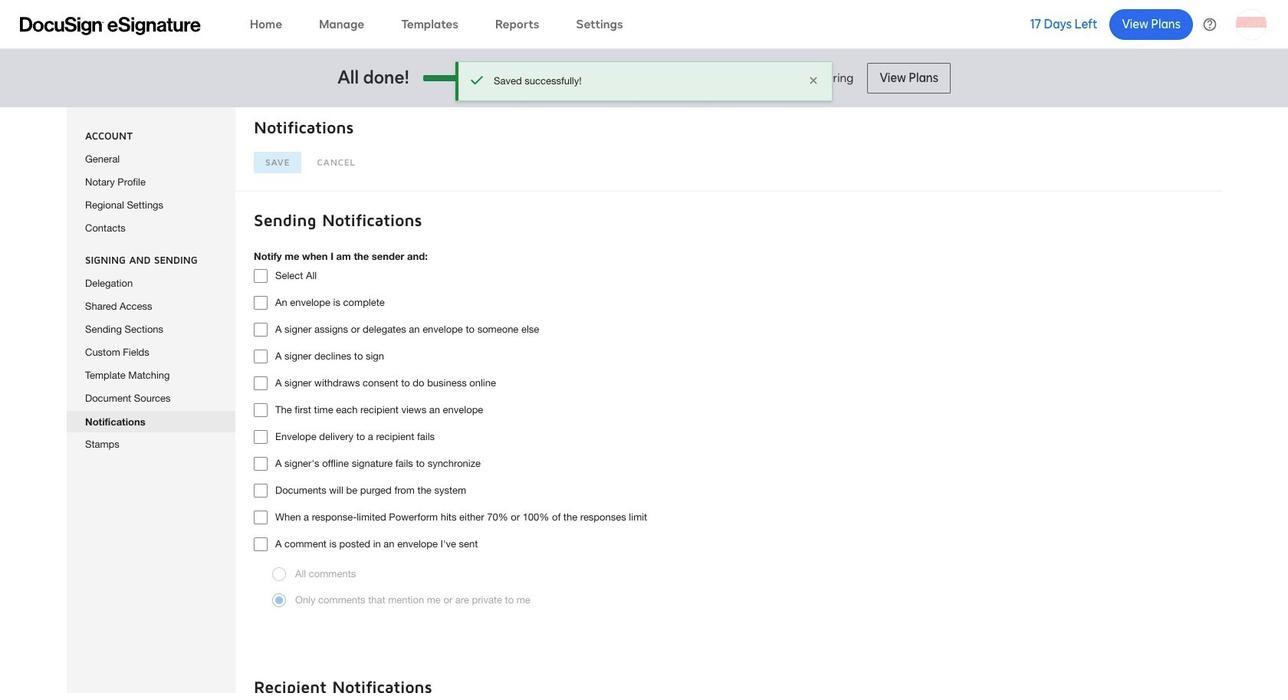Task type: locate. For each thing, give the bounding box(es) containing it.
docusign esignature image
[[20, 16, 201, 35]]

your uploaded profile image image
[[1237, 9, 1267, 40]]

status
[[494, 74, 797, 88]]

option group
[[272, 568, 1204, 611]]



Task type: vqa. For each thing, say whether or not it's contained in the screenshot.
heading
no



